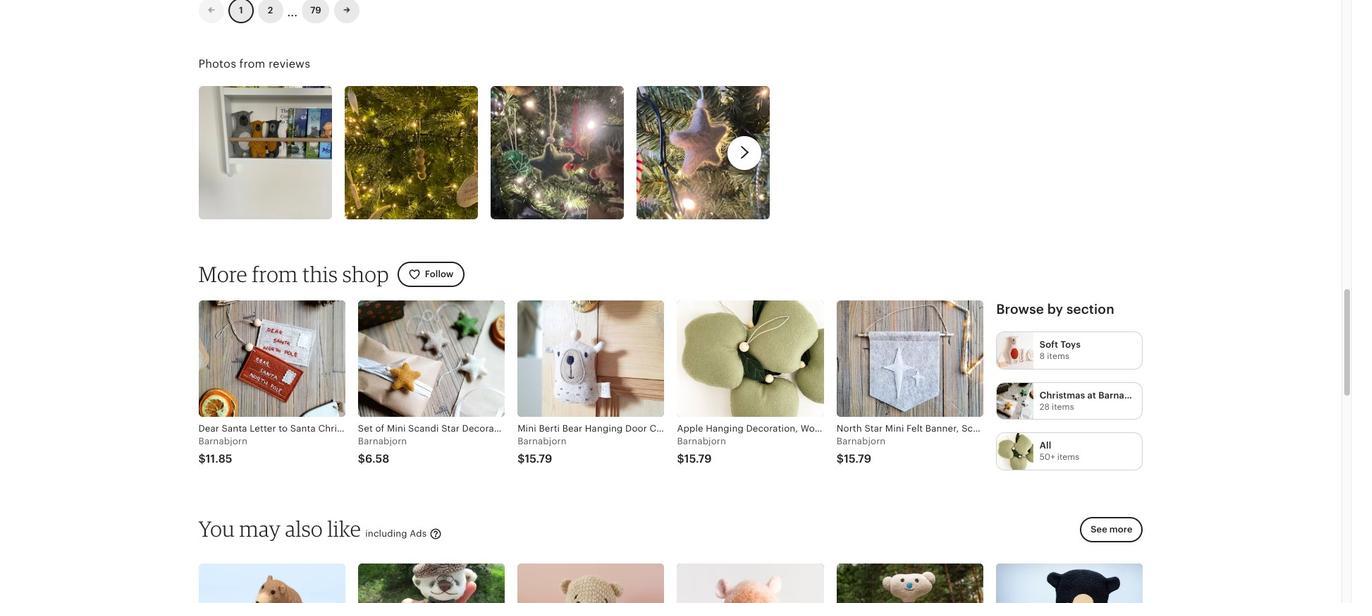 Task type: locate. For each thing, give the bounding box(es) containing it.
3 $ from the left
[[518, 453, 525, 465]]

1 horizontal spatial mini
[[886, 423, 905, 434]]

barnabjorn inside christmas at barnabjorn 28 items
[[1099, 390, 1149, 400]]

star
[[442, 423, 460, 434], [522, 423, 540, 434], [865, 423, 883, 434]]

christmas
[[1040, 390, 1086, 400], [995, 423, 1040, 434]]

2
[[268, 5, 273, 16]]

1 decor from the left
[[937, 423, 963, 434]]

barnabjorn down the north
[[837, 436, 886, 447]]

50+
[[1040, 452, 1056, 462]]

3 star from the left
[[865, 423, 883, 434]]

0 horizontal spatial decor
[[937, 423, 963, 434]]

$
[[199, 453, 206, 465], [358, 453, 365, 465], [518, 453, 525, 465], [677, 453, 685, 465], [837, 453, 844, 465]]

1 vertical spatial christmas
[[995, 423, 1040, 434]]

shop
[[343, 261, 389, 287]]

christmas down see more listings in the christmas at barnabjorn section image
[[995, 423, 1040, 434]]

1 vertical spatial items
[[1052, 402, 1075, 412]]

1 horizontal spatial felt
[[907, 423, 923, 434]]

set
[[358, 423, 373, 434]]

mini inside set of mini scandi star decorations, star gift tags barnabjorn $ 6.58
[[387, 423, 406, 434]]

2 horizontal spatial star
[[865, 423, 883, 434]]

at
[[1088, 390, 1097, 400]]

1 $ from the left
[[199, 453, 206, 465]]

mini right of
[[387, 423, 406, 434]]

1 horizontal spatial 15.79
[[685, 453, 712, 465]]

15.79 down the north
[[844, 453, 872, 465]]

2 felt from the left
[[907, 423, 923, 434]]

mini left "wall"
[[886, 423, 905, 434]]

see more listings in the christmas at barnabjorn section image
[[997, 383, 1034, 419]]

scandi
[[408, 423, 439, 434], [845, 423, 876, 434], [962, 423, 993, 434]]

dear santa letter to santa christmas tree decoration, scandi tree ornament image
[[199, 300, 345, 417]]

soft
[[1040, 339, 1059, 350]]

all 50+ items
[[1040, 440, 1080, 462]]

hanging
[[706, 423, 744, 434]]

1 link
[[228, 0, 254, 23]]

barnabjorn down the gift
[[518, 436, 567, 447]]

scandi right banner,
[[962, 423, 993, 434]]

decor up all
[[1043, 423, 1070, 434]]

from left this
[[252, 261, 298, 287]]

79 link
[[302, 0, 330, 23]]

like
[[328, 515, 361, 542]]

barnabjorn down of
[[358, 436, 407, 447]]

barnabjorn right at
[[1099, 390, 1149, 400]]

barnabjorn $ 11.85
[[199, 436, 248, 465]]

photos from reviews
[[199, 58, 310, 70]]

barnabjorn $ 15.79
[[518, 436, 567, 465]]

0 horizontal spatial star
[[442, 423, 460, 434]]

3 scandi from the left
[[962, 423, 993, 434]]

mini inside north star mini felt banner, scandi christmas decor barnabjorn $ 15.79
[[886, 423, 905, 434]]

mini berti bear hanging door charm, wool felt scandi nursery hanging decor image
[[518, 300, 665, 417]]

see more
[[1091, 524, 1133, 535]]

15.79 down apple
[[685, 453, 712, 465]]

0 vertical spatial christmas
[[1040, 390, 1086, 400]]

mini
[[387, 423, 406, 434], [886, 423, 905, 434]]

scandi left nursery
[[845, 423, 876, 434]]

toys
[[1061, 339, 1081, 350]]

from
[[240, 58, 266, 70], [252, 261, 298, 287]]

north
[[837, 423, 862, 434]]

felt left banner,
[[907, 423, 923, 434]]

felt right wool
[[826, 423, 842, 434]]

barnabjorn inside apple hanging decoration, wool felt scandi nursery wall decor barnabjorn $ 15.79
[[677, 436, 727, 447]]

$ inside set of mini scandi star decorations, star gift tags barnabjorn $ 6.58
[[358, 453, 365, 465]]

items inside christmas at barnabjorn 28 items
[[1052, 402, 1075, 412]]

crochet bear plush soft toy image
[[518, 564, 665, 603]]

1 15.79 from the left
[[525, 453, 553, 465]]

2 15.79 from the left
[[685, 453, 712, 465]]

0 vertical spatial items
[[1048, 351, 1070, 361]]

0 horizontal spatial 15.79
[[525, 453, 553, 465]]

1 horizontal spatial scandi
[[845, 423, 876, 434]]

decor
[[937, 423, 963, 434], [1043, 423, 1070, 434]]

sun bear plush, bear stuffed animal, kawaii bear cub soft toy, cute black bear plushie doll, handmade gift boy girl, wildlife flat bonnie image
[[997, 564, 1144, 603]]

$ inside barnabjorn $ 15.79
[[518, 453, 525, 465]]

2 decor from the left
[[1043, 423, 1070, 434]]

scandi inside apple hanging decoration, wool felt scandi nursery wall decor barnabjorn $ 15.79
[[845, 423, 876, 434]]

1 scandi from the left
[[408, 423, 439, 434]]

barnabjorn inside set of mini scandi star decorations, star gift tags barnabjorn $ 6.58
[[358, 436, 407, 447]]

2 scandi from the left
[[845, 423, 876, 434]]

see more listings in the soft toys section image
[[997, 332, 1034, 369]]

felt bear toy / wool felt bear / bear hunt soft toy image
[[199, 564, 345, 603]]

79
[[311, 5, 321, 16]]

1 horizontal spatial star
[[522, 423, 540, 434]]

decorations,
[[462, 423, 519, 434]]

browse
[[997, 302, 1045, 316]]

1 mini from the left
[[387, 423, 406, 434]]

1 vertical spatial from
[[252, 261, 298, 287]]

decor right "wall"
[[937, 423, 963, 434]]

see more button
[[1081, 517, 1144, 543]]

apple hanging decoration, wool felt scandi nursery wall decor barnabjorn $ 15.79
[[677, 423, 963, 465]]

all
[[1040, 440, 1052, 451]]

items inside all 50+ items
[[1058, 452, 1080, 462]]

0 horizontal spatial mini
[[387, 423, 406, 434]]

11.85
[[206, 453, 232, 465]]

tags
[[562, 423, 582, 434]]

more
[[1110, 524, 1133, 535]]

items right the 50+
[[1058, 452, 1080, 462]]

barnabjorn
[[1099, 390, 1149, 400], [199, 436, 248, 447], [358, 436, 407, 447], [518, 436, 567, 447], [677, 436, 727, 447], [837, 436, 886, 447]]

5 $ from the left
[[837, 453, 844, 465]]

wool
[[801, 423, 824, 434]]

items right 28 on the bottom right
[[1052, 402, 1075, 412]]

15.79
[[525, 453, 553, 465], [685, 453, 712, 465], [844, 453, 872, 465]]

star right the north
[[865, 423, 883, 434]]

barnabjorn down apple
[[677, 436, 727, 447]]

0 horizontal spatial felt
[[826, 423, 842, 434]]

ads
[[410, 528, 427, 539]]

soft toys 8 items
[[1040, 339, 1081, 361]]

1 star from the left
[[442, 423, 460, 434]]

1 horizontal spatial decor
[[1043, 423, 1070, 434]]

2 link
[[258, 0, 283, 23]]

from right the photos on the top
[[240, 58, 266, 70]]

15.79 down the gift
[[525, 453, 553, 465]]

4 $ from the left
[[677, 453, 685, 465]]

star left the decorations, at the bottom of the page
[[442, 423, 460, 434]]

2 vertical spatial items
[[1058, 452, 1080, 462]]

bear alpha plush toy horror bear alpha soft doll 11 in (unofficial) image
[[837, 564, 984, 603]]

barnabjorn up 11.85
[[199, 436, 248, 447]]

photos
[[199, 58, 236, 70]]

scandi inside north star mini felt banner, scandi christmas decor barnabjorn $ 15.79
[[962, 423, 993, 434]]

0 vertical spatial from
[[240, 58, 266, 70]]

decor inside apple hanging decoration, wool felt scandi nursery wall decor barnabjorn $ 15.79
[[937, 423, 963, 434]]

north star mini felt banner, scandi christmas decor barnabjorn $ 15.79
[[837, 423, 1070, 465]]

christmas up 28 on the bottom right
[[1040, 390, 1086, 400]]

2 $ from the left
[[358, 453, 365, 465]]

star left the gift
[[522, 423, 540, 434]]

follow button
[[398, 262, 464, 287]]

1 felt from the left
[[826, 423, 842, 434]]

scandi right of
[[408, 423, 439, 434]]

2 horizontal spatial scandi
[[962, 423, 993, 434]]

3 15.79 from the left
[[844, 453, 872, 465]]

0 horizontal spatial scandi
[[408, 423, 439, 434]]

barnabjorn inside north star mini felt banner, scandi christmas decor barnabjorn $ 15.79
[[837, 436, 886, 447]]

items
[[1048, 351, 1070, 361], [1052, 402, 1075, 412], [1058, 452, 1080, 462]]

items down the soft
[[1048, 351, 1070, 361]]

browse by section
[[997, 302, 1115, 316]]

felt
[[826, 423, 842, 434], [907, 423, 923, 434]]

6.58
[[365, 453, 390, 465]]

2 horizontal spatial 15.79
[[844, 453, 872, 465]]

2 mini from the left
[[886, 423, 905, 434]]



Task type: vqa. For each thing, say whether or not it's contained in the screenshot.
'SEE MORE' link at the right bottom of page
yes



Task type: describe. For each thing, give the bounding box(es) containing it.
decoration,
[[747, 423, 799, 434]]

apple hanging decoration, wool felt scandi nursery wall decor image
[[677, 300, 824, 417]]

nursery
[[878, 423, 913, 434]]

including
[[366, 528, 407, 539]]

follow
[[425, 269, 454, 280]]

of
[[376, 423, 385, 434]]

gift
[[542, 423, 559, 434]]

bear family handmade daddy teddy in polyester clothes size 5"9 inch room decor toy handmade vintage style vintage handmade bear image
[[358, 564, 505, 603]]

wall
[[915, 423, 934, 434]]

set of mini scandi star decorations, star gift tags barnabjorn $ 6.58
[[358, 423, 582, 465]]

apple
[[677, 423, 704, 434]]

christmas inside christmas at barnabjorn 28 items
[[1040, 390, 1086, 400]]

north star mini felt banner, scandi christmas decor image
[[837, 300, 984, 417]]

mini for 6.58
[[387, 423, 406, 434]]

see
[[1091, 524, 1108, 535]]

from for reviews
[[240, 58, 266, 70]]

more from this shop
[[199, 261, 389, 287]]

christmas inside north star mini felt banner, scandi christmas decor barnabjorn $ 15.79
[[995, 423, 1040, 434]]

1
[[239, 5, 243, 16]]

decor inside north star mini felt banner, scandi christmas decor barnabjorn $ 15.79
[[1043, 423, 1070, 434]]

$ inside barnabjorn $ 11.85
[[199, 453, 206, 465]]

you
[[199, 515, 235, 542]]

reviews
[[269, 58, 310, 70]]

8
[[1040, 351, 1045, 361]]

$ inside north star mini felt banner, scandi christmas decor barnabjorn $ 15.79
[[837, 453, 844, 465]]

may
[[240, 515, 281, 542]]

28
[[1040, 402, 1050, 412]]

15.79 inside barnabjorn $ 15.79
[[525, 453, 553, 465]]

by
[[1048, 302, 1064, 316]]

this
[[303, 261, 338, 287]]

items inside soft toys 8 items
[[1048, 351, 1070, 361]]

scandi for barnabjorn
[[845, 423, 876, 434]]

felt inside apple hanging decoration, wool felt scandi nursery wall decor barnabjorn $ 15.79
[[826, 423, 842, 434]]

you may also like including ads
[[199, 515, 429, 542]]

$ inside apple hanging decoration, wool felt scandi nursery wall decor barnabjorn $ 15.79
[[677, 453, 685, 465]]

from for this
[[252, 261, 298, 287]]

banner,
[[926, 423, 960, 434]]

christmas at barnabjorn 28 items
[[1040, 390, 1149, 412]]

more
[[199, 261, 248, 287]]

15.79 inside north star mini felt banner, scandi christmas decor barnabjorn $ 15.79
[[844, 453, 872, 465]]

felt  bear - luana. art toy,  puppet grizzly bear. marionette  stuffed  animals felted toy. stuffed toy, gift for kids, plush toy bear image
[[677, 564, 824, 603]]

15.79 inside apple hanging decoration, wool felt scandi nursery wall decor barnabjorn $ 15.79
[[685, 453, 712, 465]]

see more listings in the all section image
[[997, 433, 1034, 470]]

star inside north star mini felt banner, scandi christmas decor barnabjorn $ 15.79
[[865, 423, 883, 434]]

mini for 15.79
[[886, 423, 905, 434]]

see more link
[[1077, 517, 1144, 551]]

scandi for $
[[962, 423, 993, 434]]

2 star from the left
[[522, 423, 540, 434]]

section
[[1067, 302, 1115, 316]]

felt inside north star mini felt banner, scandi christmas decor barnabjorn $ 15.79
[[907, 423, 923, 434]]

scandi inside set of mini scandi star decorations, star gift tags barnabjorn $ 6.58
[[408, 423, 439, 434]]

also
[[285, 515, 323, 542]]

set of mini scandi star decorations, star gift tags image
[[358, 300, 505, 417]]



